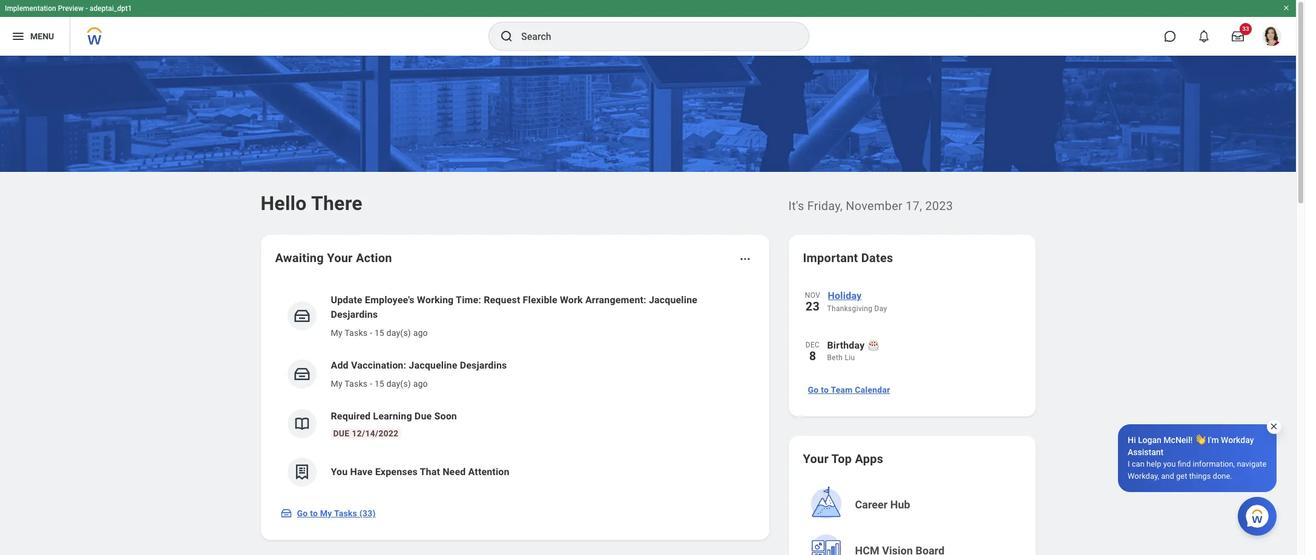 Task type: describe. For each thing, give the bounding box(es) containing it.
0 vertical spatial due
[[415, 411, 432, 422]]

holiday
[[828, 290, 862, 302]]

dec 8
[[806, 341, 820, 363]]

holiday thanksgiving day
[[828, 290, 888, 313]]

due 12/14/2022
[[333, 429, 399, 439]]

arrangement:
[[586, 294, 647, 306]]

important
[[803, 251, 859, 265]]

hello
[[261, 192, 307, 215]]

jacqueline inside update employee's working time: request flexible work arrangement: jacqueline desjardins
[[649, 294, 698, 306]]

my inside button
[[320, 509, 332, 518]]

workday
[[1222, 435, 1255, 445]]

12/14/2022
[[352, 429, 399, 439]]

birthday 🎂 beth liu
[[828, 340, 880, 362]]

career hub
[[856, 498, 911, 511]]

awaiting
[[275, 251, 324, 265]]

dates
[[862, 251, 894, 265]]

nov
[[805, 291, 821, 300]]

career
[[856, 498, 888, 511]]

action
[[356, 251, 392, 265]]

friday,
[[808, 199, 843, 213]]

november
[[846, 199, 903, 213]]

request
[[484, 294, 521, 306]]

your top apps
[[803, 452, 884, 466]]

ago for inbox icon
[[413, 328, 428, 338]]

Search Workday  search field
[[521, 23, 784, 50]]

15 for inbox icon
[[375, 328, 385, 338]]

tasks for inbox image in the awaiting your action list
[[345, 379, 368, 389]]

notifications large image
[[1199, 30, 1211, 42]]

- for inbox icon
[[370, 328, 372, 338]]

33 button
[[1225, 23, 1253, 50]]

desjardins inside update employee's working time: request flexible work arrangement: jacqueline desjardins
[[331, 309, 378, 320]]

there
[[311, 192, 363, 215]]

menu button
[[0, 17, 70, 56]]

adeptai_dpt1
[[90, 4, 132, 13]]

dec
[[806, 341, 820, 349]]

dashboard expenses image
[[293, 463, 311, 482]]

information,
[[1193, 460, 1236, 469]]

related actions image
[[739, 253, 751, 265]]

go to team calendar
[[808, 385, 891, 395]]

that
[[420, 466, 440, 478]]

profile logan mcneil image
[[1263, 27, 1282, 49]]

required
[[331, 411, 371, 422]]

hi
[[1128, 435, 1137, 445]]

8
[[810, 349, 817, 363]]

inbox image
[[293, 307, 311, 325]]

my for inbox image in the awaiting your action list
[[331, 379, 343, 389]]

1 vertical spatial your
[[803, 452, 829, 466]]

things
[[1190, 472, 1212, 481]]

🎂
[[868, 340, 880, 351]]

go to my tasks (33) button
[[275, 501, 383, 526]]

can
[[1132, 460, 1145, 469]]

you
[[331, 466, 348, 478]]

33
[[1243, 25, 1250, 32]]

1 vertical spatial desjardins
[[460, 360, 507, 371]]

go for go to team calendar
[[808, 385, 819, 395]]

book open image
[[293, 415, 311, 433]]

tasks for inbox icon
[[345, 328, 368, 338]]

inbox large image
[[1233, 30, 1245, 42]]

you have expenses that need attention button
[[275, 448, 755, 497]]

it's
[[789, 199, 805, 213]]

awaiting your action
[[275, 251, 392, 265]]

justify image
[[11, 29, 25, 44]]

nov 23
[[805, 291, 821, 314]]

day(s) for inbox image in the awaiting your action list
[[387, 379, 411, 389]]

important dates
[[803, 251, 894, 265]]

find
[[1178, 460, 1192, 469]]

team
[[831, 385, 853, 395]]

inbox image inside awaiting your action list
[[293, 365, 311, 383]]

you have expenses that need attention
[[331, 466, 510, 478]]

expenses
[[375, 466, 418, 478]]

ago for inbox image in the awaiting your action list
[[413, 379, 428, 389]]

update employee's working time: request flexible work arrangement: jacqueline desjardins
[[331, 294, 698, 320]]

x image
[[1270, 422, 1279, 431]]



Task type: vqa. For each thing, say whether or not it's contained in the screenshot.
it's friday, november 17, 2023
yes



Task type: locate. For each thing, give the bounding box(es) containing it.
0 horizontal spatial desjardins
[[331, 309, 378, 320]]

your
[[327, 251, 353, 265], [803, 452, 829, 466]]

to left team
[[821, 385, 829, 395]]

1 horizontal spatial to
[[821, 385, 829, 395]]

i'm
[[1208, 435, 1220, 445]]

1 vertical spatial tasks
[[345, 379, 368, 389]]

navigate
[[1238, 460, 1267, 469]]

implementation preview -   adeptai_dpt1
[[5, 4, 132, 13]]

done.
[[1213, 472, 1233, 481]]

17,
[[906, 199, 923, 213]]

0 horizontal spatial to
[[310, 509, 318, 518]]

day(s)
[[387, 328, 411, 338], [387, 379, 411, 389]]

my up add
[[331, 328, 343, 338]]

birthday
[[828, 340, 865, 351]]

working
[[417, 294, 454, 306]]

hub
[[891, 498, 911, 511]]

inbox image left go to my tasks (33) on the left of page
[[280, 508, 292, 520]]

👋
[[1195, 435, 1206, 445]]

learning
[[373, 411, 412, 422]]

attention
[[468, 466, 510, 478]]

15 for inbox image in the awaiting your action list
[[375, 379, 385, 389]]

get
[[1177, 472, 1188, 481]]

add
[[331, 360, 349, 371]]

go to my tasks (33)
[[297, 509, 376, 518]]

tasks down "update"
[[345, 328, 368, 338]]

1 horizontal spatial your
[[803, 452, 829, 466]]

due
[[415, 411, 432, 422], [333, 429, 350, 439]]

tasks down add
[[345, 379, 368, 389]]

jacqueline right arrangement:
[[649, 294, 698, 306]]

career hub button
[[805, 483, 1023, 527]]

help
[[1147, 460, 1162, 469]]

day(s) for inbox icon
[[387, 328, 411, 338]]

1 horizontal spatial due
[[415, 411, 432, 422]]

1 vertical spatial -
[[370, 328, 372, 338]]

1 vertical spatial 15
[[375, 379, 385, 389]]

0 horizontal spatial go
[[297, 509, 308, 518]]

logan
[[1139, 435, 1162, 445]]

ago up add vaccination: jacqueline desjardins
[[413, 328, 428, 338]]

- right "preview"
[[85, 4, 88, 13]]

1 horizontal spatial jacqueline
[[649, 294, 698, 306]]

2 my tasks - 15 day(s) ago from the top
[[331, 379, 428, 389]]

0 vertical spatial ago
[[413, 328, 428, 338]]

2 vertical spatial my
[[320, 509, 332, 518]]

thanksgiving
[[828, 305, 873, 313]]

15 up vaccination:
[[375, 328, 385, 338]]

need
[[443, 466, 466, 478]]

1 vertical spatial my
[[331, 379, 343, 389]]

0 horizontal spatial inbox image
[[280, 508, 292, 520]]

1 horizontal spatial desjardins
[[460, 360, 507, 371]]

0 vertical spatial my
[[331, 328, 343, 338]]

tasks left (33)
[[334, 509, 357, 518]]

employee's
[[365, 294, 415, 306]]

your left top
[[803, 452, 829, 466]]

1 vertical spatial inbox image
[[280, 508, 292, 520]]

apps
[[855, 452, 884, 466]]

0 horizontal spatial due
[[333, 429, 350, 439]]

1 vertical spatial due
[[333, 429, 350, 439]]

0 horizontal spatial jacqueline
[[409, 360, 458, 371]]

implementation
[[5, 4, 56, 13]]

required learning due soon
[[331, 411, 457, 422]]

- inside menu banner
[[85, 4, 88, 13]]

go inside go to my tasks (33) button
[[297, 509, 308, 518]]

day
[[875, 305, 888, 313]]

liu
[[845, 354, 855, 362]]

0 vertical spatial inbox image
[[293, 365, 311, 383]]

top
[[832, 452, 852, 466]]

i
[[1128, 460, 1131, 469]]

you
[[1164, 460, 1176, 469]]

- up vaccination:
[[370, 328, 372, 338]]

0 vertical spatial go
[[808, 385, 819, 395]]

jacqueline
[[649, 294, 698, 306], [409, 360, 458, 371]]

1 vertical spatial to
[[310, 509, 318, 518]]

2 vertical spatial tasks
[[334, 509, 357, 518]]

my tasks - 15 day(s) ago
[[331, 328, 428, 338], [331, 379, 428, 389]]

my for inbox icon
[[331, 328, 343, 338]]

work
[[560, 294, 583, 306]]

0 vertical spatial your
[[327, 251, 353, 265]]

my tasks - 15 day(s) ago up vaccination:
[[331, 328, 428, 338]]

2 day(s) from the top
[[387, 379, 411, 389]]

1 my tasks - 15 day(s) ago from the top
[[331, 328, 428, 338]]

ago down add vaccination: jacqueline desjardins
[[413, 379, 428, 389]]

my down add
[[331, 379, 343, 389]]

go down dashboard expenses icon
[[297, 509, 308, 518]]

my left (33)
[[320, 509, 332, 518]]

(33)
[[360, 509, 376, 518]]

update
[[331, 294, 363, 306]]

calendar
[[855, 385, 891, 395]]

beth
[[828, 354, 843, 362]]

tasks
[[345, 328, 368, 338], [345, 379, 368, 389], [334, 509, 357, 518]]

go to team calendar button
[[803, 378, 896, 402]]

add vaccination: jacqueline desjardins
[[331, 360, 507, 371]]

to for my
[[310, 509, 318, 518]]

search image
[[500, 29, 514, 44]]

awaiting your action list
[[275, 283, 755, 497]]

1 vertical spatial my tasks - 15 day(s) ago
[[331, 379, 428, 389]]

hi logan mcneil! 👋 i'm workday assistant i can help you find information, navigate workday, and get things done.
[[1128, 435, 1267, 481]]

1 day(s) from the top
[[387, 328, 411, 338]]

1 horizontal spatial go
[[808, 385, 819, 395]]

menu banner
[[0, 0, 1297, 56]]

23
[[806, 299, 820, 314]]

0 vertical spatial day(s)
[[387, 328, 411, 338]]

go
[[808, 385, 819, 395], [297, 509, 308, 518]]

0 vertical spatial tasks
[[345, 328, 368, 338]]

to down dashboard expenses icon
[[310, 509, 318, 518]]

15 down vaccination:
[[375, 379, 385, 389]]

tasks inside go to my tasks (33) button
[[334, 509, 357, 518]]

holiday button
[[828, 288, 1021, 304]]

0 vertical spatial to
[[821, 385, 829, 395]]

due left soon
[[415, 411, 432, 422]]

desjardins
[[331, 309, 378, 320], [460, 360, 507, 371]]

go left team
[[808, 385, 819, 395]]

soon
[[435, 411, 457, 422]]

- down vaccination:
[[370, 379, 372, 389]]

hello there
[[261, 192, 363, 215]]

time:
[[456, 294, 482, 306]]

menu
[[30, 31, 54, 41]]

to for team
[[821, 385, 829, 395]]

0 horizontal spatial your
[[327, 251, 353, 265]]

jacqueline up soon
[[409, 360, 458, 371]]

preview
[[58, 4, 84, 13]]

2 15 from the top
[[375, 379, 385, 389]]

1 horizontal spatial inbox image
[[293, 365, 311, 383]]

go for go to my tasks (33)
[[297, 509, 308, 518]]

my
[[331, 328, 343, 338], [331, 379, 343, 389], [320, 509, 332, 518]]

to
[[821, 385, 829, 395], [310, 509, 318, 518]]

mcneil!
[[1164, 435, 1193, 445]]

flexible
[[523, 294, 558, 306]]

and
[[1162, 472, 1175, 481]]

1 vertical spatial day(s)
[[387, 379, 411, 389]]

1 vertical spatial jacqueline
[[409, 360, 458, 371]]

have
[[350, 466, 373, 478]]

- for inbox image in the awaiting your action list
[[370, 379, 372, 389]]

day(s) down employee's
[[387, 328, 411, 338]]

assistant
[[1128, 448, 1164, 457]]

day(s) down add vaccination: jacqueline desjardins
[[387, 379, 411, 389]]

2 vertical spatial -
[[370, 379, 372, 389]]

1 ago from the top
[[413, 328, 428, 338]]

important dates element
[[803, 281, 1021, 376]]

ago
[[413, 328, 428, 338], [413, 379, 428, 389]]

your left action
[[327, 251, 353, 265]]

1 vertical spatial ago
[[413, 379, 428, 389]]

it's friday, november 17, 2023
[[789, 199, 954, 213]]

vaccination:
[[351, 360, 407, 371]]

15
[[375, 328, 385, 338], [375, 379, 385, 389]]

0 vertical spatial 15
[[375, 328, 385, 338]]

inbox image inside go to my tasks (33) button
[[280, 508, 292, 520]]

go inside go to team calendar button
[[808, 385, 819, 395]]

0 vertical spatial my tasks - 15 day(s) ago
[[331, 328, 428, 338]]

hello there main content
[[0, 56, 1297, 555]]

0 vertical spatial -
[[85, 4, 88, 13]]

inbox image left add
[[293, 365, 311, 383]]

1 vertical spatial go
[[297, 509, 308, 518]]

inbox image
[[293, 365, 311, 383], [280, 508, 292, 520]]

due down required
[[333, 429, 350, 439]]

close environment banner image
[[1283, 4, 1291, 12]]

0 vertical spatial desjardins
[[331, 309, 378, 320]]

workday,
[[1128, 472, 1160, 481]]

my tasks - 15 day(s) ago down vaccination:
[[331, 379, 428, 389]]

2023
[[926, 199, 954, 213]]

1 15 from the top
[[375, 328, 385, 338]]

0 vertical spatial jacqueline
[[649, 294, 698, 306]]

-
[[85, 4, 88, 13], [370, 328, 372, 338], [370, 379, 372, 389]]

2 ago from the top
[[413, 379, 428, 389]]



